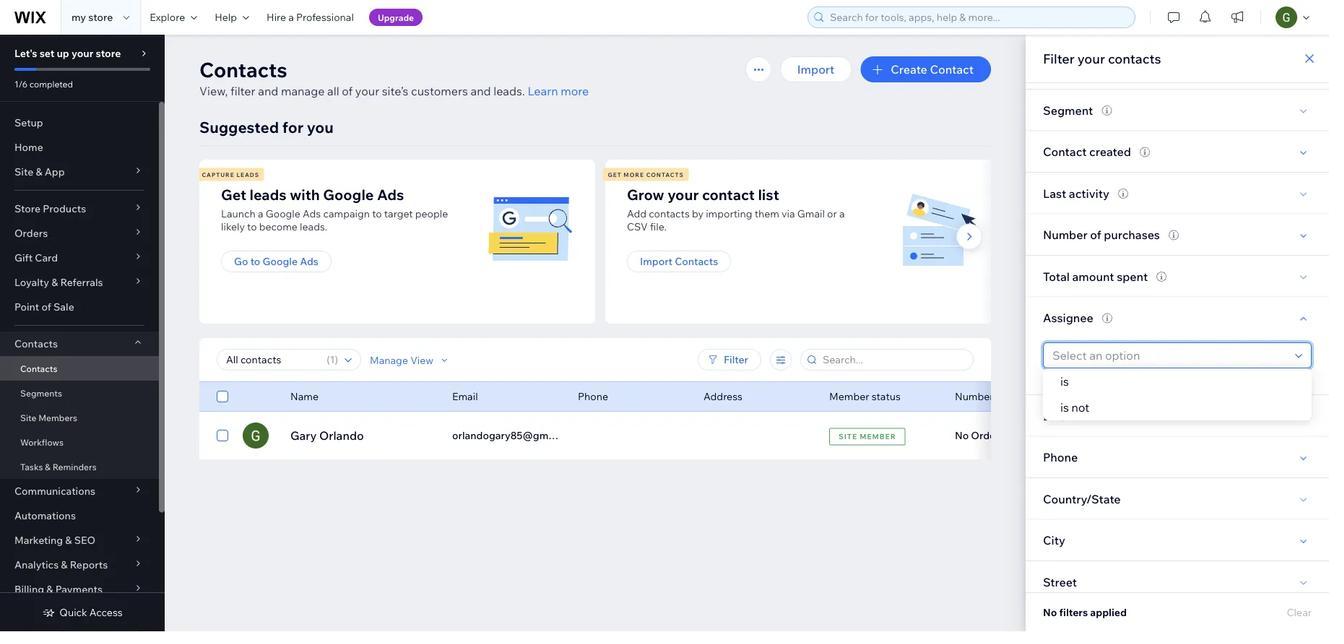 Task type: locate. For each thing, give the bounding box(es) containing it.
1 vertical spatial is
[[1061, 400, 1069, 415]]

email
[[452, 390, 478, 403], [1043, 408, 1073, 423]]

quick access
[[59, 606, 123, 619]]

professional
[[296, 11, 354, 23]]

0 horizontal spatial contact
[[930, 62, 974, 77]]

gary orlando
[[290, 428, 364, 443]]

your left the site's
[[355, 84, 379, 98]]

add
[[627, 207, 647, 220]]

of inside the contacts view, filter and manage all of your site's customers and leads. learn more
[[342, 84, 353, 98]]

& for site
[[36, 165, 42, 178]]

0 horizontal spatial view
[[410, 353, 434, 366]]

purchases left 'is not'
[[1008, 390, 1056, 403]]

& inside marketing & seo popup button
[[65, 534, 72, 547]]

leads. left learn in the top of the page
[[494, 84, 525, 98]]

to left "target"
[[372, 207, 382, 220]]

0 horizontal spatial leads.
[[300, 220, 327, 233]]

leads
[[237, 171, 259, 178]]

1 horizontal spatial email
[[1043, 408, 1073, 423]]

& inside billing & payments popup button
[[46, 583, 53, 596]]

& inside analytics & reports dropdown button
[[61, 559, 68, 571]]

to
[[372, 207, 382, 220], [247, 220, 257, 233], [250, 255, 260, 268]]

0 vertical spatial orders
[[14, 227, 48, 240]]

0 horizontal spatial contacts
[[649, 207, 690, 220]]

contact down the segment
[[1043, 144, 1087, 159]]

site down segments
[[20, 412, 36, 423]]

google down become
[[263, 255, 298, 268]]

1 vertical spatial ads
[[303, 207, 321, 220]]

no right view link
[[955, 429, 969, 442]]

a
[[288, 11, 294, 23], [258, 207, 263, 220], [840, 207, 845, 220]]

& inside site & app 'dropdown button'
[[36, 165, 42, 178]]

0 vertical spatial filter
[[1043, 50, 1075, 66]]

2 vertical spatial site
[[839, 432, 858, 441]]

a inside "grow your contact list add contacts by importing them via gmail or a csv file."
[[840, 207, 845, 220]]

contacts down by at the top of page
[[675, 255, 718, 268]]

is up 'is not'
[[1061, 374, 1069, 389]]

1 vertical spatial contact
[[1043, 144, 1087, 159]]

google up the campaign
[[323, 185, 374, 203]]

manage
[[370, 353, 408, 366]]

more
[[624, 171, 644, 178]]

my store
[[72, 11, 113, 23]]

number up no orders
[[955, 390, 994, 403]]

site inside 'dropdown button'
[[14, 165, 33, 178]]

activity
[[1069, 186, 1110, 200]]

2 horizontal spatial a
[[840, 207, 845, 220]]

2 vertical spatial to
[[250, 255, 260, 268]]

gift card
[[14, 251, 58, 264]]

0 vertical spatial purchases
[[1104, 227, 1160, 242]]

None checkbox
[[217, 427, 228, 444]]

& right billing
[[46, 583, 53, 596]]

google up become
[[266, 207, 300, 220]]

list box containing is
[[1043, 368, 1312, 421]]

contacts
[[646, 171, 684, 178]]

last
[[1043, 186, 1067, 200]]

& inside the tasks & reminders link
[[45, 461, 51, 472]]

import contacts button
[[627, 251, 731, 272]]

list
[[197, 160, 1007, 324]]

analytics
[[14, 559, 59, 571]]

ads down with
[[303, 207, 321, 220]]

leads. inside the get leads with google ads launch a google ads campaign to target people likely to become leads.
[[300, 220, 327, 233]]

1 vertical spatial import
[[640, 255, 673, 268]]

0 vertical spatial contacts
[[1108, 50, 1161, 66]]

1 vertical spatial google
[[266, 207, 300, 220]]

0 horizontal spatial import
[[640, 255, 673, 268]]

site down member status
[[839, 432, 858, 441]]

communications button
[[0, 479, 159, 504]]

contacts inside the contacts view, filter and manage all of your site's customers and leads. learn more
[[199, 57, 287, 82]]

number of purchases up 'total amount spent' at the right top
[[1043, 227, 1160, 242]]

contacts up filter
[[199, 57, 287, 82]]

import
[[798, 62, 835, 77], [640, 255, 673, 268]]

0 vertical spatial import
[[798, 62, 835, 77]]

member down status
[[860, 432, 896, 441]]

0 vertical spatial number
[[1043, 227, 1088, 242]]

1 horizontal spatial purchases
[[1104, 227, 1160, 242]]

sidebar element
[[0, 35, 165, 632]]

0 horizontal spatial a
[[258, 207, 263, 220]]

1 vertical spatial purchases
[[1008, 390, 1056, 403]]

0 vertical spatial number of purchases
[[1043, 227, 1160, 242]]

2 vertical spatial ads
[[300, 255, 319, 268]]

0 vertical spatial contact
[[930, 62, 974, 77]]

0 vertical spatial site
[[14, 165, 33, 178]]

1 horizontal spatial number
[[1043, 227, 1088, 242]]

your right up
[[72, 47, 93, 60]]

1 vertical spatial orders
[[971, 429, 1005, 442]]

address
[[704, 390, 743, 403]]

store products button
[[0, 197, 159, 221]]

your
[[72, 47, 93, 60], [1078, 50, 1105, 66], [355, 84, 379, 98], [668, 185, 699, 203]]

your up the segment
[[1078, 50, 1105, 66]]

google inside button
[[263, 255, 298, 268]]

& right loyalty
[[51, 276, 58, 289]]

& left reports
[[61, 559, 68, 571]]

of left sale
[[42, 301, 51, 313]]

0 vertical spatial to
[[372, 207, 382, 220]]

last activity
[[1043, 186, 1110, 200]]

phone
[[578, 390, 608, 403], [1043, 450, 1078, 464]]

& for billing
[[46, 583, 53, 596]]

suggested for you
[[199, 117, 334, 137]]

orders button
[[0, 221, 159, 246]]

app
[[45, 165, 65, 178]]

contact inside button
[[930, 62, 974, 77]]

file.
[[650, 220, 667, 233]]

1 vertical spatial no
[[1043, 606, 1057, 619]]

filter for filter
[[724, 353, 749, 366]]

site down home
[[14, 165, 33, 178]]

Search for tools, apps, help & more... field
[[826, 7, 1131, 27]]

1 horizontal spatial orders
[[971, 429, 1005, 442]]

up
[[57, 47, 69, 60]]

filter for filter your contacts
[[1043, 50, 1075, 66]]

go
[[234, 255, 248, 268]]

0 vertical spatial member
[[829, 390, 870, 403]]

number up total
[[1043, 227, 1088, 242]]

your inside the contacts view, filter and manage all of your site's customers and leads. learn more
[[355, 84, 379, 98]]

1 vertical spatial view
[[891, 428, 918, 443]]

1 horizontal spatial phone
[[1043, 450, 1078, 464]]

filter button
[[698, 349, 762, 371]]

filter inside button
[[724, 353, 749, 366]]

no filters applied
[[1043, 606, 1127, 619]]

1 vertical spatial site
[[20, 412, 36, 423]]

site
[[14, 165, 33, 178], [20, 412, 36, 423], [839, 432, 858, 441]]

leads. down with
[[300, 220, 327, 233]]

& left the app
[[36, 165, 42, 178]]

and right filter
[[258, 84, 278, 98]]

help
[[215, 11, 237, 23]]

loyalty
[[14, 276, 49, 289]]

tasks
[[20, 461, 43, 472]]

1 vertical spatial filter
[[724, 353, 749, 366]]

automations
[[14, 509, 76, 522]]

sale
[[53, 301, 74, 313]]

1 horizontal spatial filter
[[1043, 50, 1075, 66]]

by
[[692, 207, 704, 220]]

leads. inside the contacts view, filter and manage all of your site's customers and leads. learn more
[[494, 84, 525, 98]]

filter up "address"
[[724, 353, 749, 366]]

payments
[[55, 583, 103, 596]]

get leads with google ads launch a google ads campaign to target people likely to become leads.
[[221, 185, 448, 233]]

and right customers
[[471, 84, 491, 98]]

1 horizontal spatial import
[[798, 62, 835, 77]]

total
[[1043, 269, 1070, 283]]

Search... field
[[819, 350, 969, 370]]

0 vertical spatial no
[[955, 429, 969, 442]]

1
[[330, 353, 335, 366]]

0 vertical spatial is
[[1061, 374, 1069, 389]]

your inside sidebar element
[[72, 47, 93, 60]]

0 horizontal spatial no
[[955, 429, 969, 442]]

completed
[[29, 78, 73, 89]]

point
[[14, 301, 39, 313]]

& for loyalty
[[51, 276, 58, 289]]

site & app
[[14, 165, 65, 178]]

2 is from the top
[[1061, 400, 1069, 415]]

1 horizontal spatial no
[[1043, 606, 1057, 619]]

view down status
[[891, 428, 918, 443]]

more
[[561, 84, 589, 98]]

contact right "create"
[[930, 62, 974, 77]]

0 horizontal spatial and
[[258, 84, 278, 98]]

1 horizontal spatial leads.
[[494, 84, 525, 98]]

import inside button
[[798, 62, 835, 77]]

get
[[221, 185, 246, 203]]

2 and from the left
[[471, 84, 491, 98]]

contacts inside "grow your contact list add contacts by importing them via gmail or a csv file."
[[649, 207, 690, 220]]

1 vertical spatial store
[[96, 47, 121, 60]]

member left status
[[829, 390, 870, 403]]

contacts
[[199, 57, 287, 82], [675, 255, 718, 268], [14, 337, 58, 350], [20, 363, 57, 374]]

get more contacts
[[608, 171, 684, 178]]

analytics & reports
[[14, 559, 108, 571]]

0 horizontal spatial filter
[[724, 353, 749, 366]]

None checkbox
[[217, 388, 228, 405]]

no for no filters applied
[[1043, 606, 1057, 619]]

store down the my store
[[96, 47, 121, 60]]

street
[[1043, 575, 1077, 589]]

loyalty & referrals button
[[0, 270, 159, 295]]

loyalty & referrals
[[14, 276, 103, 289]]

member status
[[829, 390, 901, 403]]

segments link
[[0, 381, 159, 405]]

Select an option field
[[1048, 343, 1291, 368]]

0 horizontal spatial number
[[955, 390, 994, 403]]

products
[[43, 202, 86, 215]]

& inside loyalty & referrals popup button
[[51, 276, 58, 289]]

orlandogary85@gmail.com
[[452, 429, 582, 442]]

& right "tasks"
[[45, 461, 51, 472]]

0 vertical spatial store
[[88, 11, 113, 23]]

1 horizontal spatial and
[[471, 84, 491, 98]]

1 vertical spatial leads.
[[300, 220, 327, 233]]

home link
[[0, 135, 159, 160]]

status
[[872, 390, 901, 403]]

contacts view, filter and manage all of your site's customers and leads. learn more
[[199, 57, 589, 98]]

of
[[342, 84, 353, 98], [1090, 227, 1102, 242], [42, 301, 51, 313], [996, 390, 1006, 403]]

ads up "target"
[[377, 185, 404, 203]]

0 vertical spatial leads.
[[494, 84, 525, 98]]

members
[[38, 412, 77, 423]]

access
[[89, 606, 123, 619]]

a right or
[[840, 207, 845, 220]]

manage view button
[[370, 353, 451, 366]]

import inside button
[[640, 255, 673, 268]]

of right all
[[342, 84, 353, 98]]

filter up the segment
[[1043, 50, 1075, 66]]

is not
[[1061, 400, 1090, 415]]

upgrade button
[[369, 9, 423, 26]]

purchases up spent
[[1104, 227, 1160, 242]]

0 vertical spatial email
[[452, 390, 478, 403]]

is left not
[[1061, 400, 1069, 415]]

your up by at the top of page
[[668, 185, 699, 203]]

& left seo
[[65, 534, 72, 547]]

of inside point of sale link
[[42, 301, 51, 313]]

site for site members
[[20, 412, 36, 423]]

view right the manage
[[410, 353, 434, 366]]

to right go
[[250, 255, 260, 268]]

no left filters
[[1043, 606, 1057, 619]]

view inside manage view "dropdown button"
[[410, 353, 434, 366]]

a inside the get leads with google ads launch a google ads campaign to target people likely to become leads.
[[258, 207, 263, 220]]

& for analytics
[[61, 559, 68, 571]]

customers
[[411, 84, 468, 98]]

1 horizontal spatial view
[[891, 428, 918, 443]]

contacts down point of sale
[[14, 337, 58, 350]]

2 vertical spatial google
[[263, 255, 298, 268]]

1 vertical spatial contacts
[[649, 207, 690, 220]]

number of purchases up no orders
[[955, 390, 1056, 403]]

become
[[259, 220, 298, 233]]

1 is from the top
[[1061, 374, 1069, 389]]

csv
[[627, 220, 648, 233]]

ads down the get leads with google ads launch a google ads campaign to target people likely to become leads.
[[300, 255, 319, 268]]

store right my
[[88, 11, 113, 23]]

0 horizontal spatial orders
[[14, 227, 48, 240]]

manage
[[281, 84, 325, 98]]

)
[[335, 353, 338, 366]]

0 horizontal spatial phone
[[578, 390, 608, 403]]

1 vertical spatial to
[[247, 220, 257, 233]]

point of sale
[[14, 301, 74, 313]]

list box
[[1043, 368, 1312, 421]]

of up 'total amount spent' at the right top
[[1090, 227, 1102, 242]]

to down launch
[[247, 220, 257, 233]]

0 vertical spatial view
[[410, 353, 434, 366]]

a right the hire
[[288, 11, 294, 23]]

1 horizontal spatial contacts
[[1108, 50, 1161, 66]]

a down leads
[[258, 207, 263, 220]]

number
[[1043, 227, 1088, 242], [955, 390, 994, 403]]

contacts link
[[0, 356, 159, 381]]



Task type: describe. For each thing, give the bounding box(es) containing it.
1 vertical spatial number
[[955, 390, 994, 403]]

0 vertical spatial ads
[[377, 185, 404, 203]]

site for site & app
[[14, 165, 33, 178]]

launch
[[221, 207, 256, 220]]

orders inside dropdown button
[[14, 227, 48, 240]]

& for tasks
[[45, 461, 51, 472]]

import for import
[[798, 62, 835, 77]]

quick
[[59, 606, 87, 619]]

contacts inside button
[[675, 255, 718, 268]]

billing & payments
[[14, 583, 103, 596]]

to inside button
[[250, 255, 260, 268]]

list containing get leads with google ads
[[197, 160, 1007, 324]]

go to google ads button
[[221, 251, 332, 272]]

site members
[[20, 412, 77, 423]]

contact created
[[1043, 144, 1131, 159]]

contacts inside popup button
[[14, 337, 58, 350]]

them
[[755, 207, 780, 220]]

gary
[[290, 428, 317, 443]]

help button
[[206, 0, 258, 35]]

ads inside button
[[300, 255, 319, 268]]

1 vertical spatial member
[[860, 432, 896, 441]]

quick access button
[[42, 606, 123, 619]]

site members link
[[0, 405, 159, 430]]

amount
[[1073, 269, 1115, 283]]

country/state
[[1043, 491, 1121, 506]]

automations link
[[0, 504, 159, 528]]

hire
[[267, 11, 286, 23]]

site & app button
[[0, 160, 159, 184]]

not
[[1072, 400, 1090, 415]]

no for no orders
[[955, 429, 969, 442]]

view inside view link
[[891, 428, 918, 443]]

upgrade
[[378, 12, 414, 23]]

segment
[[1043, 103, 1093, 117]]

gary orlando image
[[243, 423, 269, 449]]

billing & payments button
[[0, 577, 159, 602]]

seo
[[74, 534, 95, 547]]

0 vertical spatial phone
[[578, 390, 608, 403]]

of up no orders
[[996, 390, 1006, 403]]

filter your contacts
[[1043, 50, 1161, 66]]

& for marketing
[[65, 534, 72, 547]]

create contact
[[891, 62, 974, 77]]

campaign
[[323, 207, 370, 220]]

city
[[1043, 533, 1066, 547]]

go to google ads
[[234, 255, 319, 268]]

gift
[[14, 251, 33, 264]]

import button
[[780, 56, 852, 82]]

no orders
[[955, 429, 1005, 442]]

contacts button
[[0, 332, 159, 356]]

list
[[758, 185, 779, 203]]

capture
[[202, 171, 235, 178]]

orlando
[[319, 428, 364, 443]]

store products
[[14, 202, 86, 215]]

grow your contact list add contacts by importing them via gmail or a csv file.
[[627, 185, 845, 233]]

1 horizontal spatial a
[[288, 11, 294, 23]]

grow
[[627, 185, 664, 203]]

hire a professional
[[267, 11, 354, 23]]

filters
[[1060, 606, 1088, 619]]

site's
[[382, 84, 409, 98]]

target
[[384, 207, 413, 220]]

0 horizontal spatial email
[[452, 390, 478, 403]]

contacts up segments
[[20, 363, 57, 374]]

let's
[[14, 47, 37, 60]]

1/6
[[14, 78, 28, 89]]

with
[[290, 185, 320, 203]]

learn
[[528, 84, 558, 98]]

0 vertical spatial google
[[323, 185, 374, 203]]

tasks & reminders
[[20, 461, 97, 472]]

your inside "grow your contact list add contacts by importing them via gmail or a csv file."
[[668, 185, 699, 203]]

workflows
[[20, 437, 64, 448]]

suggested
[[199, 117, 279, 137]]

home
[[14, 141, 43, 154]]

1 vertical spatial number of purchases
[[955, 390, 1056, 403]]

you
[[307, 117, 334, 137]]

1 and from the left
[[258, 84, 278, 98]]

import for import contacts
[[640, 255, 673, 268]]

manage view
[[370, 353, 434, 366]]

is for is not
[[1061, 400, 1069, 415]]

reminders
[[53, 461, 97, 472]]

marketing
[[14, 534, 63, 547]]

site for site member
[[839, 432, 858, 441]]

setup link
[[0, 111, 159, 135]]

Unsaved view field
[[222, 350, 322, 370]]

point of sale link
[[0, 295, 159, 319]]

workflows link
[[0, 430, 159, 454]]

reports
[[70, 559, 108, 571]]

create contact button
[[861, 56, 991, 82]]

setup
[[14, 116, 43, 129]]

1 vertical spatial phone
[[1043, 450, 1078, 464]]

store
[[14, 202, 41, 215]]

1 horizontal spatial contact
[[1043, 144, 1087, 159]]

total amount spent
[[1043, 269, 1148, 283]]

referrals
[[60, 276, 103, 289]]

applied
[[1090, 606, 1127, 619]]

site member
[[839, 432, 896, 441]]

tasks & reminders link
[[0, 454, 159, 479]]

store inside sidebar element
[[96, 47, 121, 60]]

people
[[415, 207, 448, 220]]

leads
[[250, 185, 287, 203]]

set
[[40, 47, 54, 60]]

marketing & seo
[[14, 534, 95, 547]]

is for is
[[1061, 374, 1069, 389]]

0 horizontal spatial purchases
[[1008, 390, 1056, 403]]

let's set up your store
[[14, 47, 121, 60]]

name
[[290, 390, 319, 403]]

hire a professional link
[[258, 0, 363, 35]]

importing
[[706, 207, 753, 220]]

1 vertical spatial email
[[1043, 408, 1073, 423]]



Task type: vqa. For each thing, say whether or not it's contained in the screenshot.
Add Button
no



